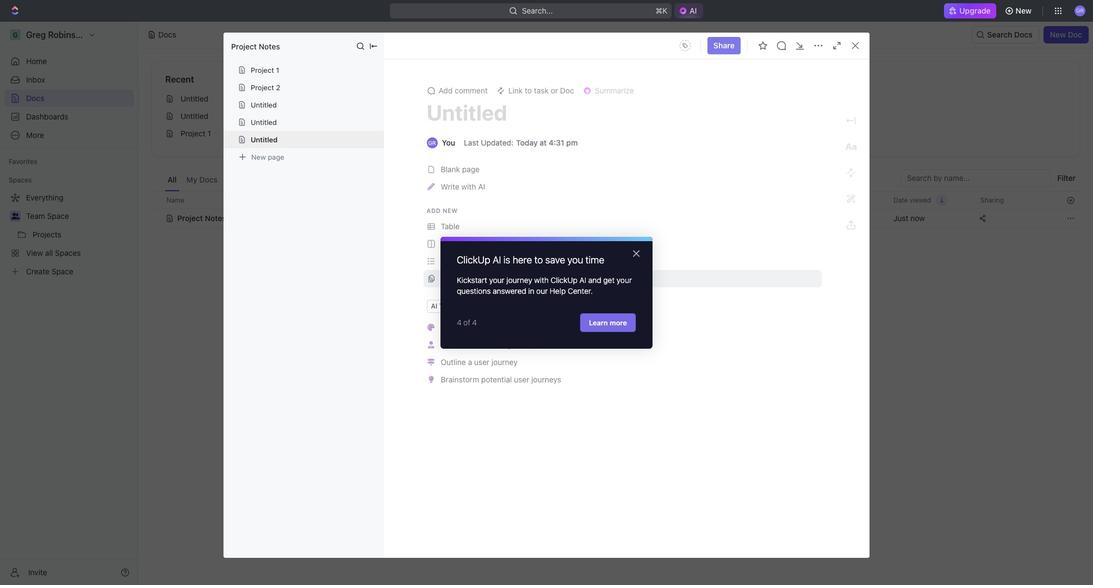 Task type: locate. For each thing, give the bounding box(es) containing it.
2 column header from the left
[[565, 191, 674, 209]]

page
[[268, 153, 284, 161], [462, 165, 480, 174]]

2
[[276, 83, 280, 92]]

column header
[[152, 191, 164, 209], [565, 191, 674, 209], [674, 191, 800, 209]]

1 vertical spatial project notes
[[177, 214, 226, 223]]

0 horizontal spatial notes
[[205, 214, 226, 223]]

2 4 from the left
[[472, 318, 477, 328]]

date up 23
[[807, 196, 821, 204]]

component
[[518, 341, 558, 350]]

journey up brainstorm potential user journeys
[[492, 358, 518, 367]]

you
[[442, 138, 455, 147]]

0 vertical spatial project notes
[[231, 42, 280, 51]]

add left new
[[427, 207, 441, 214]]

column
[[441, 239, 468, 249]]

0 vertical spatial 1
[[276, 66, 279, 75]]

0 horizontal spatial new
[[251, 153, 266, 161]]

clickup for clickup ai is here to save you time
[[457, 254, 490, 266]]

1 vertical spatial page
[[462, 165, 480, 174]]

1 horizontal spatial 1
[[276, 66, 279, 75]]

date for date updated
[[807, 196, 821, 204]]

a inside outline a user journey button
[[468, 358, 472, 367]]

kickstart
[[457, 276, 487, 285]]

table
[[152, 191, 1080, 230]]

0 vertical spatial new
[[1016, 6, 1032, 15]]

docs up the recent
[[158, 30, 176, 39]]

1 horizontal spatial to
[[535, 254, 543, 266]]

gr
[[1077, 7, 1084, 14], [428, 140, 436, 146]]

help
[[550, 287, 566, 296]]

1 horizontal spatial project 1
[[251, 66, 279, 75]]

inbox link
[[4, 71, 134, 89]]

a right outline
[[468, 358, 472, 367]]

journey up the answered
[[507, 276, 532, 285]]

ai down blank page
[[478, 182, 485, 191]]

show
[[636, 137, 652, 146]]

untitled
[[181, 94, 208, 103], [427, 100, 507, 125], [251, 101, 277, 109], [181, 112, 208, 121], [251, 118, 277, 127], [251, 135, 278, 144]]

favorited
[[578, 137, 605, 146]]

untitled link down 2
[[161, 108, 446, 125]]

doc inside button
[[1068, 30, 1083, 39]]

doc down gr dropdown button
[[1068, 30, 1083, 39]]

project notes up project 2 on the left top of page
[[231, 42, 280, 51]]

untitled link up project 1 link
[[161, 90, 446, 108]]

1 vertical spatial notes
[[205, 214, 226, 223]]

write with ai
[[441, 182, 485, 191]]

updated
[[823, 196, 848, 204]]

1 horizontal spatial your
[[617, 276, 632, 285]]

1 up my docs
[[208, 129, 211, 138]]

1 vertical spatial design
[[493, 341, 516, 350]]

brainstorm potential user journeys button
[[424, 372, 822, 389]]

ai left is
[[493, 254, 501, 266]]

1 your from the left
[[489, 276, 505, 285]]

more
[[610, 319, 627, 328]]

1 horizontal spatial doc
[[1068, 30, 1083, 39]]

blank page
[[441, 165, 480, 174]]

write
[[441, 182, 460, 191]]

table button
[[424, 218, 822, 236]]

0 vertical spatial journey
[[507, 276, 532, 285]]

just
[[894, 214, 909, 223]]

page inside button
[[462, 165, 480, 174]]

clickup up kickstart
[[457, 254, 490, 266]]

docs inside "button"
[[1015, 30, 1033, 39]]

project
[[231, 42, 257, 51], [251, 66, 274, 75], [251, 83, 274, 92], [181, 129, 205, 138], [177, 214, 203, 223]]

gr left you
[[428, 140, 436, 146]]

1 vertical spatial a
[[468, 358, 472, 367]]

1 vertical spatial user
[[514, 375, 529, 385]]

row containing project notes
[[152, 208, 1080, 230]]

2 cell from the left
[[674, 209, 800, 228]]

1 horizontal spatial 4
[[472, 318, 477, 328]]

our
[[536, 287, 548, 296]]

and
[[588, 276, 601, 285]]

4 right 'of'
[[472, 318, 477, 328]]

1 4 from the left
[[457, 318, 462, 328]]

your right get
[[617, 276, 632, 285]]

new doc
[[1050, 30, 1083, 39]]

subpage
[[441, 274, 472, 283]]

to right here
[[535, 254, 543, 266]]

2 date from the left
[[894, 196, 908, 204]]

or
[[551, 86, 558, 95]]

project 1 up project 2 on the left top of page
[[251, 66, 279, 75]]

docs down inbox on the left top of page
[[26, 94, 44, 103]]

notes down my docs button
[[205, 214, 226, 223]]

0 vertical spatial doc
[[1068, 30, 1083, 39]]

0 horizontal spatial user
[[474, 358, 490, 367]]

row up column button
[[152, 208, 1080, 230]]

0 vertical spatial page
[[268, 153, 284, 161]]

table
[[441, 222, 460, 231]]

1 vertical spatial 1
[[208, 129, 211, 138]]

project notes button
[[165, 208, 559, 230]]

add comment
[[439, 86, 488, 95]]

ai right ⌘k
[[690, 6, 697, 15]]

time
[[586, 254, 604, 266]]

project 1
[[251, 66, 279, 75], [181, 129, 211, 138]]

project inside button
[[177, 214, 203, 223]]

0 horizontal spatial with
[[462, 182, 476, 191]]

clickup for clickup list
[[441, 257, 468, 266]]

new right search docs
[[1050, 30, 1066, 39]]

0 vertical spatial notes
[[259, 42, 280, 51]]

blank page button
[[424, 161, 822, 178]]

⌘k
[[656, 6, 667, 15]]

docs right search
[[1015, 30, 1033, 39]]

project 2
[[251, 83, 280, 92]]

user group image
[[11, 213, 19, 220]]

date updated button
[[800, 192, 855, 209]]

1 horizontal spatial page
[[462, 165, 480, 174]]

team space link
[[26, 208, 132, 225]]

new down project 1 link
[[251, 153, 266, 161]]

page for new page
[[268, 153, 284, 161]]

ai inside button
[[478, 182, 485, 191]]

user down "the"
[[474, 358, 490, 367]]

new for new
[[1016, 6, 1032, 15]]

project 1 up my
[[181, 129, 211, 138]]

a inside create a design persona button
[[466, 323, 470, 332]]

will
[[625, 137, 634, 146]]

notes
[[259, 42, 280, 51], [205, 214, 226, 223]]

new up search docs
[[1016, 6, 1032, 15]]

all
[[168, 175, 177, 184]]

gr up new doc
[[1077, 7, 1084, 14]]

1 horizontal spatial with
[[534, 276, 549, 285]]

4 of 4
[[457, 318, 477, 328]]

lightbulb image
[[428, 377, 434, 384]]

table containing project notes
[[152, 191, 1080, 230]]

clickup ai is here to save you time
[[457, 254, 604, 266]]

date viewed
[[894, 196, 932, 204]]

1 row from the top
[[152, 191, 1080, 209]]

at
[[540, 138, 547, 147]]

create a design persona
[[441, 323, 526, 332]]

23 mins ago
[[807, 214, 850, 223]]

cell
[[152, 209, 164, 228], [674, 209, 800, 228]]

1 vertical spatial with
[[534, 276, 549, 285]]

row
[[152, 191, 1080, 209], [152, 208, 1080, 230]]

learn
[[589, 319, 608, 328]]

add left comment
[[439, 86, 453, 95]]

with
[[462, 182, 476, 191], [534, 276, 549, 285]]

mins
[[818, 214, 835, 223]]

blank
[[441, 165, 460, 174]]

1 vertical spatial journey
[[492, 358, 518, 367]]

0 horizontal spatial date
[[807, 196, 821, 204]]

1 up 2
[[276, 66, 279, 75]]

clickup list button
[[424, 253, 822, 270]]

project notes inside project notes button
[[177, 214, 226, 223]]

Search by name... text field
[[907, 170, 1045, 187]]

favorites button
[[4, 156, 42, 169]]

1 horizontal spatial cell
[[674, 209, 800, 228]]

1 column header from the left
[[152, 191, 164, 209]]

doc inside dropdown button
[[560, 86, 574, 95]]

ai inside kickstart your journey with clickup ai and get your questions answered in our help center.
[[580, 276, 586, 285]]

0 horizontal spatial project notes
[[177, 214, 226, 223]]

with right write
[[462, 182, 476, 191]]

23
[[807, 214, 816, 223]]

space
[[47, 212, 69, 221]]

team
[[26, 212, 45, 221]]

your
[[489, 276, 505, 285], [617, 276, 632, 285]]

clickup
[[457, 254, 490, 266], [441, 257, 468, 266], [551, 276, 578, 285]]

page down project 1 link
[[268, 153, 284, 161]]

journey
[[507, 276, 532, 285], [492, 358, 518, 367]]

docs right my
[[199, 175, 218, 184]]

0 vertical spatial gr
[[1077, 7, 1084, 14]]

0 horizontal spatial page
[[268, 153, 284, 161]]

1 vertical spatial to
[[535, 254, 543, 266]]

1 horizontal spatial notes
[[259, 42, 280, 51]]

0 vertical spatial with
[[462, 182, 476, 191]]

1 horizontal spatial new
[[1016, 6, 1032, 15]]

0 horizontal spatial cell
[[152, 209, 164, 228]]

1 horizontal spatial date
[[894, 196, 908, 204]]

2 untitled link from the top
[[161, 108, 446, 125]]

user tie image
[[428, 342, 434, 349]]

0 vertical spatial to
[[525, 86, 532, 95]]

link to task or doc
[[508, 86, 574, 95]]

design down "persona"
[[493, 341, 516, 350]]

new page
[[251, 153, 284, 161]]

2 horizontal spatial new
[[1050, 30, 1066, 39]]

1 date from the left
[[807, 196, 821, 204]]

invite
[[28, 568, 47, 577]]

notes inside button
[[205, 214, 226, 223]]

0 horizontal spatial gr
[[428, 140, 436, 146]]

2 vertical spatial new
[[251, 153, 266, 161]]

clickup up help
[[551, 276, 578, 285]]

add for add new
[[427, 207, 441, 214]]

dashboards link
[[4, 108, 134, 126]]

summarize button
[[579, 83, 638, 98]]

user inside the brainstorm potential user journeys button
[[514, 375, 529, 385]]

user left journeys
[[514, 375, 529, 385]]

to
[[525, 86, 532, 95], [535, 254, 543, 266]]

date up the just
[[894, 196, 908, 204]]

1 vertical spatial doc
[[560, 86, 574, 95]]

clickup inside kickstart your journey with clickup ai and get your questions answered in our help center.
[[551, 276, 578, 285]]

1 vertical spatial project 1
[[181, 129, 211, 138]]

tab list containing all
[[165, 170, 425, 191]]

0 horizontal spatial doc
[[560, 86, 574, 95]]

column button
[[424, 236, 822, 253]]

0 horizontal spatial to
[[525, 86, 532, 95]]

sidebar navigation
[[0, 22, 139, 586]]

to inside × dialog
[[535, 254, 543, 266]]

project notes down name at the top left of the page
[[177, 214, 226, 223]]

0 vertical spatial design
[[473, 323, 496, 332]]

ai up center. at the right
[[580, 276, 586, 285]]

to right link
[[525, 86, 532, 95]]

design up "the"
[[473, 323, 496, 332]]

2 row from the top
[[152, 208, 1080, 230]]

link
[[508, 86, 523, 95]]

no favorited docs image
[[594, 94, 638, 137]]

just now
[[894, 214, 925, 223]]

last
[[464, 138, 479, 147]]

1 horizontal spatial user
[[514, 375, 529, 385]]

user inside outline a user journey button
[[474, 358, 490, 367]]

untitled link
[[161, 90, 446, 108], [161, 108, 446, 125]]

sharing
[[981, 196, 1004, 204]]

page up write with ai
[[462, 165, 480, 174]]

1 cell from the left
[[152, 209, 164, 228]]

the
[[479, 341, 491, 350]]

row up the projects
[[152, 191, 1080, 209]]

1
[[276, 66, 279, 75], [208, 129, 211, 138]]

doc right or
[[560, 86, 574, 95]]

2 your from the left
[[617, 276, 632, 285]]

0 vertical spatial user
[[474, 358, 490, 367]]

0 horizontal spatial your
[[489, 276, 505, 285]]

notes up project 2 on the left top of page
[[259, 42, 280, 51]]

document the design component
[[441, 341, 558, 350]]

tab list
[[165, 170, 425, 191]]

a right create
[[466, 323, 470, 332]]

your up the answered
[[489, 276, 505, 285]]

0 horizontal spatial 4
[[457, 318, 462, 328]]

1 horizontal spatial gr
[[1077, 7, 1084, 14]]

with inside kickstart your journey with clickup ai and get your questions answered in our help center.
[[534, 276, 549, 285]]

persona
[[498, 323, 526, 332]]

document
[[441, 341, 477, 350]]

4 left 'of'
[[457, 318, 462, 328]]

0 vertical spatial a
[[466, 323, 470, 332]]

user for a
[[474, 358, 490, 367]]

clickup inside button
[[441, 257, 468, 266]]

search docs button
[[972, 26, 1039, 44]]

name
[[166, 196, 184, 204]]

0 vertical spatial add
[[439, 86, 453, 95]]

clickup down column
[[441, 257, 468, 266]]

0 vertical spatial project 1
[[251, 66, 279, 75]]

1 vertical spatial new
[[1050, 30, 1066, 39]]

with up "our"
[[534, 276, 549, 285]]

1 vertical spatial add
[[427, 207, 441, 214]]



Task type: describe. For each thing, give the bounding box(es) containing it.
1 vertical spatial gr
[[428, 140, 436, 146]]

to inside 'link to task or doc' dropdown button
[[525, 86, 532, 95]]

here
[[513, 254, 532, 266]]

journeys
[[532, 375, 561, 385]]

new for new doc
[[1050, 30, 1066, 39]]

docs inside button
[[199, 175, 218, 184]]

outline
[[441, 358, 466, 367]]

my docs button
[[184, 170, 220, 191]]

home
[[26, 57, 47, 66]]

learn more button
[[580, 313, 636, 333]]

my docs
[[186, 175, 218, 184]]

your favorited docs will show here.
[[562, 137, 670, 146]]

clickup list
[[441, 257, 483, 266]]

page for blank page
[[462, 165, 480, 174]]

my
[[186, 175, 197, 184]]

docs left will
[[607, 137, 623, 146]]

docs inside sidebar navigation
[[26, 94, 44, 103]]

add new
[[427, 207, 458, 214]]

with inside button
[[462, 182, 476, 191]]

pm
[[567, 138, 578, 147]]

ago
[[837, 214, 850, 223]]

signs post image
[[427, 359, 435, 366]]

gr button
[[1072, 2, 1089, 20]]

ai button
[[675, 3, 704, 18]]

upgrade link
[[945, 3, 996, 18]]

questions
[[457, 287, 491, 296]]

create
[[441, 323, 464, 332]]

× dialog
[[441, 237, 653, 349]]

gr inside gr dropdown button
[[1077, 7, 1084, 14]]

potential
[[481, 375, 512, 385]]

outline a user journey button
[[424, 354, 822, 372]]

4:31
[[549, 138, 565, 147]]

a for create
[[466, 323, 470, 332]]

user for potential
[[514, 375, 529, 385]]

0 horizontal spatial project 1
[[181, 129, 211, 138]]

link to task or doc button
[[492, 83, 579, 98]]

your
[[562, 137, 576, 146]]

new
[[443, 207, 458, 214]]

×
[[632, 245, 641, 260]]

all button
[[165, 170, 179, 191]]

search...
[[522, 6, 553, 15]]

add for add comment
[[439, 86, 453, 95]]

center.
[[568, 287, 593, 296]]

upgrade
[[960, 6, 991, 15]]

docs link
[[4, 90, 134, 107]]

home link
[[4, 53, 134, 70]]

now
[[911, 214, 925, 223]]

subpage button
[[424, 270, 822, 288]]

updated:
[[481, 138, 514, 147]]

project 1 link
[[161, 125, 446, 143]]

dashboards
[[26, 112, 68, 121]]

inbox
[[26, 75, 45, 84]]

last updated: today at 4:31 pm
[[464, 138, 578, 147]]

dropdown menu image
[[677, 37, 694, 54]]

brainstorm potential user journeys
[[441, 375, 561, 385]]

new doc button
[[1044, 26, 1089, 44]]

favorites
[[9, 158, 37, 166]]

create a design persona button
[[424, 319, 822, 337]]

3 column header from the left
[[674, 191, 800, 209]]

pencil image
[[427, 184, 435, 191]]

summarize
[[595, 86, 634, 95]]

1 untitled link from the top
[[161, 90, 446, 108]]

learn more
[[589, 319, 627, 328]]

kickstart your journey with clickup ai and get your questions answered in our help center.
[[457, 276, 634, 296]]

outline a user journey
[[441, 358, 518, 367]]

journey inside kickstart your journey with clickup ai and get your questions answered in our help center.
[[507, 276, 532, 285]]

viewed
[[910, 196, 932, 204]]

spaces
[[9, 176, 32, 184]]

brainstorm
[[441, 375, 479, 385]]

here.
[[654, 137, 670, 146]]

save
[[546, 254, 565, 266]]

search
[[988, 30, 1013, 39]]

share
[[714, 41, 735, 50]]

is
[[504, 254, 510, 266]]

in
[[528, 287, 534, 296]]

1 horizontal spatial project notes
[[231, 42, 280, 51]]

a for outline
[[468, 358, 472, 367]]

0 horizontal spatial 1
[[208, 129, 211, 138]]

date for date viewed
[[894, 196, 908, 204]]

write with ai button
[[424, 178, 822, 196]]

list
[[470, 257, 483, 266]]

row containing name
[[152, 191, 1080, 209]]

ai inside "button"
[[690, 6, 697, 15]]

answered
[[493, 287, 526, 296]]

new for new page
[[251, 153, 266, 161]]

palette image
[[427, 324, 435, 332]]

design for a
[[473, 323, 496, 332]]

today
[[516, 138, 538, 147]]

task
[[534, 86, 549, 95]]

recent
[[165, 75, 194, 84]]

date updated
[[807, 196, 848, 204]]

journey inside button
[[492, 358, 518, 367]]

design for the
[[493, 341, 516, 350]]

document the design component button
[[424, 337, 822, 354]]

search docs
[[988, 30, 1033, 39]]

projects
[[583, 214, 611, 223]]

get
[[603, 276, 615, 285]]

team space
[[26, 212, 69, 221]]

date viewed button
[[887, 192, 948, 209]]



Task type: vqa. For each thing, say whether or not it's contained in the screenshot.
Column button at the top
yes



